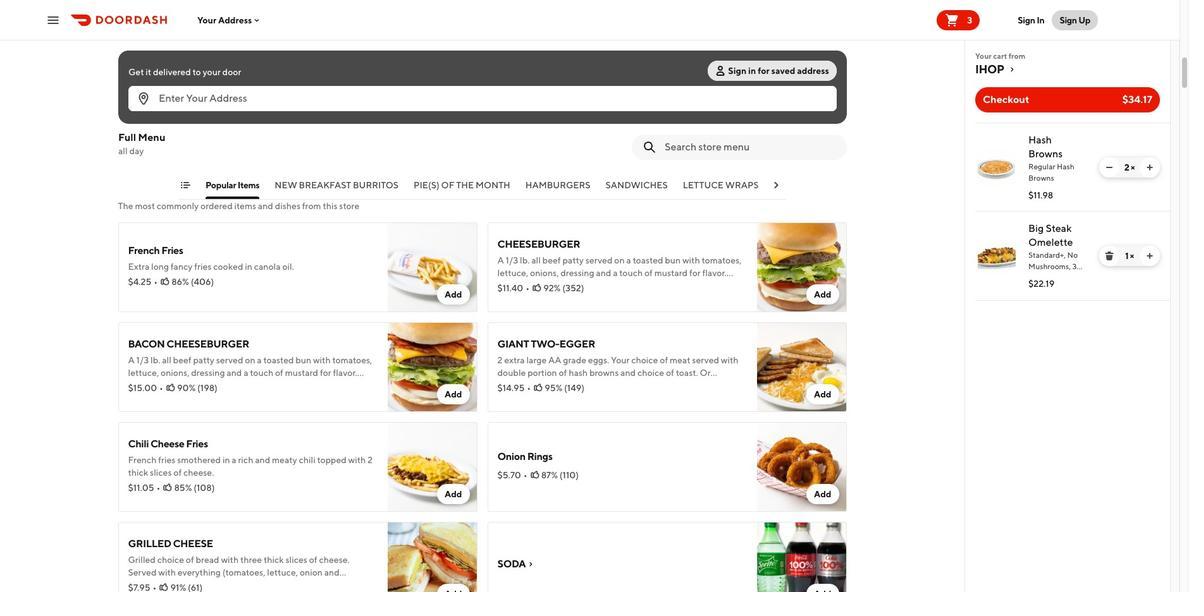 Task type: describe. For each thing, give the bounding box(es) containing it.
your cart from
[[975, 51, 1025, 61]]

thick inside bacon cheeseburger a 1/3 lb. all beef patty served on a toasted bun with tomatoes, lettuce, onions, dressing and a touch of mustard for flavor. comes with two thick slices of melted cheese and three slices of bacon.
[[194, 381, 215, 391]]

• up delivered
[[151, 12, 155, 22]]

extra
[[504, 356, 525, 366]]

1 vertical spatial hash
[[1057, 162, 1075, 171]]

bacon cheeseburger a 1/3 lb. all beef patty served on a toasted bun with tomatoes, lettuce, onions, dressing and a touch of mustard for flavor. comes with two thick slices of melted cheese and three slices of bacon.
[[128, 338, 372, 404]]

cheese
[[173, 538, 213, 550]]

dogs
[[795, 180, 821, 190]]

from inside popular items the most commonly ordered items and dishes from this store
[[302, 201, 321, 211]]

hash browns image
[[978, 149, 1016, 187]]

cheeseburger image
[[757, 223, 847, 312]]

Enter Your Address text field
[[158, 92, 829, 106]]

1 vertical spatial 86% (406)
[[172, 277, 214, 287]]

items for popular items the most commonly ordered items and dishes from this store
[[168, 182, 203, 199]]

request.
[[279, 581, 312, 591]]

cheese
[[280, 381, 309, 391]]

slices inside grilled cheese grilled choice of bread with three thick slices of cheese. served with everything (tomatoes, lettuce, onion and dressing) or served plain upon special request. shown wi
[[286, 555, 307, 566]]

address
[[797, 66, 829, 76]]

pie(s) of the month
[[413, 180, 510, 190]]

2 right remove one from cart icon
[[1124, 163, 1129, 173]]

long
[[151, 262, 169, 272]]

0 vertical spatial toast.
[[676, 368, 698, 378]]

tomatoes, inside cheeseburger a 1/3 lb. all beef patty served on a toasted bun with tomatoes, lettuce, onions, dressing and a touch of mustard for flavor. comes with two thick slices of melted cheese.
[[702, 256, 742, 266]]

bacon cheeseburger image
[[387, 323, 477, 412]]

new
[[274, 180, 297, 190]]

or
[[700, 368, 711, 378]]

scroll menu navigation right image
[[771, 180, 781, 190]]

burritos
[[353, 180, 398, 190]]

hash
[[569, 368, 588, 378]]

two-
[[531, 338, 560, 350]]

popular items
[[205, 180, 259, 190]]

mustard inside cheeseburger a 1/3 lb. all beef patty served on a toasted bun with tomatoes, lettuce, onions, dressing and a touch of mustard for flavor. comes with two thick slices of melted cheese.
[[654, 268, 688, 278]]

onion rings
[[498, 451, 553, 463]]

sandwiches button
[[605, 179, 668, 199]]

and inside grilled cheese grilled choice of bread with three thick slices of cheese. served with everything (tomatoes, lettuce, onion and dressing) or served plain upon special request. shown wi
[[324, 568, 339, 578]]

0 vertical spatial 86% (406)
[[169, 12, 212, 22]]

1 vertical spatial $4.25 •
[[128, 277, 158, 287]]

1 vertical spatial $4.25
[[128, 277, 151, 287]]

big
[[1029, 223, 1044, 235]]

pancakes,
[[1029, 273, 1063, 283]]

fancy
[[171, 262, 193, 272]]

served inside giant two-egger 2 extra large aa grade eggs. your choice of meat served with double portion of hash browns and choice of toast. or substitute with 4 pancakes or 2 slices of french toast.
[[692, 356, 719, 366]]

add button for cheese
[[437, 485, 470, 505]]

× for hash browns
[[1131, 163, 1135, 173]]

most
[[135, 201, 155, 211]]

eggs.
[[588, 356, 609, 366]]

commonly
[[157, 201, 199, 211]]

sign for sign in
[[1018, 15, 1035, 25]]

plain
[[205, 581, 225, 591]]

two inside bacon cheeseburger a 1/3 lb. all beef patty served on a toasted bun with tomatoes, lettuce, onions, dressing and a touch of mustard for flavor. comes with two thick slices of melted cheese and three slices of bacon.
[[177, 381, 193, 391]]

onions, inside bacon cheeseburger a 1/3 lb. all beef patty served on a toasted bun with tomatoes, lettuce, onions, dressing and a touch of mustard for flavor. comes with two thick slices of melted cheese and three slices of bacon.
[[161, 368, 189, 378]]

your inside giant two-egger 2 extra large aa grade eggs. your choice of meat served with double portion of hash browns and choice of toast. or substitute with 4 pancakes or 2 slices of french toast.
[[611, 356, 630, 366]]

full
[[118, 132, 136, 144]]

$11.05
[[128, 483, 154, 493]]

$15.00 •
[[128, 383, 163, 393]]

1 vertical spatial choice
[[638, 368, 664, 378]]

2 horizontal spatial 3
[[1072, 262, 1077, 271]]

sign for sign up
[[1060, 15, 1077, 25]]

lb. inside bacon cheeseburger a 1/3 lb. all beef patty served on a toasted bun with tomatoes, lettuce, onions, dressing and a touch of mustard for flavor. comes with two thick slices of melted cheese and three slices of bacon.
[[151, 356, 160, 366]]

1 vertical spatial 86%
[[172, 277, 189, 287]]

flavor. inside cheeseburger a 1/3 lb. all beef patty served on a toasted bun with tomatoes, lettuce, onions, dressing and a touch of mustard for flavor. comes with two thick slices of melted cheese.
[[702, 268, 727, 278]]

pie(s)
[[413, 180, 439, 190]]

patty inside cheeseburger a 1/3 lb. all beef patty served on a toasted bun with tomatoes, lettuce, onions, dressing and a touch of mustard for flavor. comes with two thick slices of melted cheese.
[[563, 256, 584, 266]]

and inside cheeseburger a 1/3 lb. all beef patty served on a toasted bun with tomatoes, lettuce, onions, dressing and a touch of mustard for flavor. comes with two thick slices of melted cheese.
[[596, 268, 611, 278]]

beef inside cheeseburger a 1/3 lb. all beef patty served on a toasted bun with tomatoes, lettuce, onions, dressing and a touch of mustard for flavor. comes with two thick slices of melted cheese.
[[542, 256, 561, 266]]

three inside grilled cheese grilled choice of bread with three thick slices of cheese. served with everything (tomatoes, lettuce, onion and dressing) or served plain upon special request. shown wi
[[240, 555, 262, 566]]

all inside cheeseburger a 1/3 lb. all beef patty served on a toasted bun with tomatoes, lettuce, onions, dressing and a touch of mustard for flavor. comes with two thick slices of melted cheese.
[[531, 256, 541, 266]]

chili
[[128, 438, 149, 450]]

steak
[[1046, 223, 1072, 235]]

cheese. inside chili cheese fries french fries smothered in a rich and meaty chili topped with 2 thick slices of cheese.
[[183, 468, 214, 478]]

french fries extra long fancy fries cooked in canola oil.
[[128, 245, 294, 272]]

new breakfast burritos button
[[274, 179, 398, 199]]

bacon.
[[138, 393, 165, 404]]

chili cheese fries image
[[387, 423, 477, 512]]

0 vertical spatial hash
[[1029, 134, 1052, 146]]

lettuce wraps button
[[683, 179, 759, 199]]

× for big steak omelette
[[1130, 251, 1134, 261]]

on inside cheeseburger a 1/3 lb. all beef patty served on a toasted bun with tomatoes, lettuce, onions, dressing and a touch of mustard for flavor. comes with two thick slices of melted cheese.
[[614, 256, 625, 266]]

1 ×
[[1125, 251, 1134, 261]]

chili
[[299, 455, 315, 466]]

0 vertical spatial 86%
[[169, 12, 187, 22]]

popular for popular items the most commonly ordered items and dishes from this store
[[118, 182, 166, 199]]

sign in for saved address link
[[708, 61, 837, 81]]

• for french fries
[[154, 277, 158, 287]]

2 inside chili cheese fries french fries smothered in a rich and meaty chili topped with 2 thick slices of cheese.
[[368, 455, 373, 466]]

92%
[[543, 283, 561, 294]]

store
[[339, 201, 360, 211]]

a inside chili cheese fries french fries smothered in a rich and meaty chili topped with 2 thick slices of cheese.
[[232, 455, 236, 466]]

smothered
[[177, 455, 221, 466]]

onions, inside cheeseburger a 1/3 lb. all beef patty served on a toasted bun with tomatoes, lettuce, onions, dressing and a touch of mustard for flavor. comes with two thick slices of melted cheese.
[[530, 268, 559, 278]]

$15.00
[[128, 383, 157, 393]]

add for fries
[[445, 290, 462, 300]]

and inside chili cheese fries french fries smothered in a rich and meaty chili topped with 2 thick slices of cheese.
[[255, 455, 270, 466]]

(108)
[[194, 483, 215, 493]]

served inside cheeseburger a 1/3 lb. all beef patty served on a toasted bun with tomatoes, lettuce, onions, dressing and a touch of mustard for flavor. comes with two thick slices of melted cheese.
[[586, 256, 613, 266]]

sign in for saved address
[[728, 66, 829, 76]]

cheeseburger inside cheeseburger a 1/3 lb. all beef patty served on a toasted bun with tomatoes, lettuce, onions, dressing and a touch of mustard for flavor. comes with two thick slices of melted cheese.
[[498, 238, 580, 250]]

it
[[145, 67, 151, 77]]

your
[[202, 67, 220, 77]]

ihop link
[[975, 62, 1160, 77]]

bread
[[196, 555, 219, 566]]

portion
[[528, 368, 557, 378]]

remove one from cart image
[[1104, 163, 1115, 173]]

egger
[[560, 338, 595, 350]]

extra
[[128, 262, 149, 272]]

new breakfast burritos
[[274, 180, 398, 190]]

sign up link
[[1052, 10, 1098, 30]]

touch inside cheeseburger a 1/3 lb. all beef patty served on a toasted bun with tomatoes, lettuce, onions, dressing and a touch of mustard for flavor. comes with two thick slices of melted cheese.
[[619, 268, 643, 278]]

popular for popular items
[[205, 180, 236, 190]]

(149)
[[564, 383, 585, 393]]

fries inside french fries extra long fancy fries cooked in canola oil.
[[194, 262, 212, 272]]

lettuce, inside bacon cheeseburger a 1/3 lb. all beef patty served on a toasted bun with tomatoes, lettuce, onions, dressing and a touch of mustard for flavor. comes with two thick slices of melted cheese and three slices of bacon.
[[128, 368, 159, 378]]

all inside bacon cheeseburger a 1/3 lb. all beef patty served on a toasted bun with tomatoes, lettuce, onions, dressing and a touch of mustard for flavor. comes with two thick slices of melted cheese and three slices of bacon.
[[162, 356, 171, 366]]

with inside chili cheese fries french fries smothered in a rich and meaty chili topped with 2 thick slices of cheese.
[[348, 455, 366, 466]]

french inside french fries extra long fancy fries cooked in canola oil.
[[128, 245, 160, 257]]

hash browns regular hash browns
[[1029, 134, 1075, 183]]

grilled cheese grilled choice of bread with three thick slices of cheese. served with everything (tomatoes, lettuce, onion and dressing) or served plain upon special request. shown wi
[[128, 538, 360, 593]]

popular items the most commonly ordered items and dishes from this store
[[118, 182, 360, 211]]

3 button
[[937, 10, 980, 30]]

beef inside bacon cheeseburger a 1/3 lb. all beef patty served on a toasted bun with tomatoes, lettuce, onions, dressing and a touch of mustard for flavor. comes with two thick slices of melted cheese and three slices of bacon.
[[173, 356, 191, 366]]

2 vertical spatial 3
[[1065, 273, 1069, 283]]

onion rings image
[[757, 423, 847, 512]]

served inside bacon cheeseburger a 1/3 lb. all beef patty served on a toasted bun with tomatoes, lettuce, onions, dressing and a touch of mustard for flavor. comes with two thick slices of melted cheese and three slices of bacon.
[[216, 356, 243, 366]]

grilled cheese image
[[387, 523, 477, 593]]

grilled
[[128, 538, 171, 550]]

0 vertical spatial choice
[[631, 356, 658, 366]]

up
[[1079, 15, 1091, 25]]

in inside chili cheese fries french fries smothered in a rich and meaty chili topped with 2 thick slices of cheese.
[[223, 455, 230, 466]]

buttermilk
[[1029, 285, 1065, 294]]

toasted inside bacon cheeseburger a 1/3 lb. all beef patty served on a toasted bun with tomatoes, lettuce, onions, dressing and a touch of mustard for flavor. comes with two thick slices of melted cheese and three slices of bacon.
[[263, 356, 294, 366]]

1/3 inside bacon cheeseburger a 1/3 lb. all beef patty served on a toasted bun with tomatoes, lettuce, onions, dressing and a touch of mustard for flavor. comes with two thick slices of melted cheese and three slices of bacon.
[[136, 356, 149, 366]]

$14.95 •
[[498, 383, 531, 393]]

1 vertical spatial (406)
[[191, 277, 214, 287]]

sign up
[[1060, 15, 1091, 25]]

lettuce
[[683, 180, 723, 190]]

95% (149)
[[545, 383, 585, 393]]

thick inside chili cheese fries french fries smothered in a rich and meaty chili topped with 2 thick slices of cheese.
[[128, 468, 148, 478]]

dishes
[[275, 201, 300, 211]]

mustard inside bacon cheeseburger a 1/3 lb. all beef patty served on a toasted bun with tomatoes, lettuce, onions, dressing and a touch of mustard for flavor. comes with two thick slices of melted cheese and three slices of bacon.
[[285, 368, 318, 378]]

of
[[441, 180, 454, 190]]

lettuce, inside cheeseburger a 1/3 lb. all beef patty served on a toasted bun with tomatoes, lettuce, onions, dressing and a touch of mustard for flavor. comes with two thick slices of melted cheese.
[[498, 268, 528, 278]]

two inside cheeseburger a 1/3 lb. all beef patty served on a toasted bun with tomatoes, lettuce, onions, dressing and a touch of mustard for flavor. comes with two thick slices of melted cheese.
[[547, 281, 562, 291]]

upon
[[227, 581, 248, 591]]

pancakes
[[566, 381, 604, 391]]

on inside bacon cheeseburger a 1/3 lb. all beef patty served on a toasted bun with tomatoes, lettuce, onions, dressing and a touch of mustard for flavor. comes with two thick slices of melted cheese and three slices of bacon.
[[245, 356, 255, 366]]

breakfast
[[299, 180, 351, 190]]



Task type: vqa. For each thing, say whether or not it's contained in the screenshot.
touch
yes



Task type: locate. For each thing, give the bounding box(es) containing it.
85%
[[174, 483, 192, 493]]

melted inside bacon cheeseburger a 1/3 lb. all beef patty served on a toasted bun with tomatoes, lettuce, onions, dressing and a touch of mustard for flavor. comes with two thick slices of melted cheese and three slices of bacon.
[[250, 381, 278, 391]]

onions, up 92%
[[530, 268, 559, 278]]

all
[[118, 146, 127, 156], [531, 256, 541, 266], [162, 356, 171, 366]]

1 horizontal spatial fries
[[194, 262, 212, 272]]

all inside full menu all day
[[118, 146, 127, 156]]

lb. inside cheeseburger a 1/3 lb. all beef patty served on a toasted bun with tomatoes, lettuce, onions, dressing and a touch of mustard for flavor. comes with two thick slices of melted cheese.
[[520, 256, 530, 266]]

0 vertical spatial (406)
[[189, 12, 212, 22]]

0 horizontal spatial a
[[128, 356, 135, 366]]

2 browns from the top
[[1029, 173, 1054, 183]]

sign
[[1018, 15, 1035, 25], [1060, 15, 1077, 25], [728, 66, 746, 76]]

french up "extra"
[[128, 245, 160, 257]]

browns up "regular"
[[1029, 148, 1063, 160]]

1 horizontal spatial from
[[1009, 51, 1025, 61]]

0 vertical spatial 3
[[967, 15, 972, 25]]

1 horizontal spatial three
[[327, 381, 349, 391]]

0 vertical spatial cheese.
[[649, 281, 680, 291]]

in inside french fries extra long fancy fries cooked in canola oil.
[[245, 262, 252, 272]]

86% down fancy at the left of page
[[172, 277, 189, 287]]

cheeseburger inside bacon cheeseburger a 1/3 lb. all beef patty served on a toasted bun with tomatoes, lettuce, onions, dressing and a touch of mustard for flavor. comes with two thick slices of melted cheese and three slices of bacon.
[[167, 338, 249, 350]]

sign in
[[1018, 15, 1045, 25]]

sign left up
[[1060, 15, 1077, 25]]

giant two-egger 2 extra large aa grade eggs. your choice of meat served with double portion of hash browns and choice of toast. or substitute with 4 pancakes or 2 slices of french toast.
[[498, 338, 739, 391]]

in left canola
[[245, 262, 252, 272]]

rich
[[238, 455, 253, 466]]

0 vertical spatial touch
[[619, 268, 643, 278]]

$4.25 up get
[[126, 12, 149, 22]]

sign for sign in for saved address
[[728, 66, 746, 76]]

slices inside giant two-egger 2 extra large aa grade eggs. your choice of meat served with double portion of hash browns and choice of toast. or substitute with 4 pancakes or 2 slices of french toast.
[[623, 381, 645, 391]]

bun
[[665, 256, 681, 266], [296, 356, 311, 366]]

two
[[547, 281, 562, 291], [177, 381, 193, 391]]

1 vertical spatial cheeseburger
[[167, 338, 249, 350]]

a
[[498, 256, 504, 266], [128, 356, 135, 366]]

everything
[[178, 568, 221, 578]]

toast. down meat
[[676, 368, 698, 378]]

beef up the 90%
[[173, 356, 191, 366]]

items
[[234, 201, 256, 211]]

2 vertical spatial your
[[611, 356, 630, 366]]

fries up fancy at the left of page
[[161, 245, 183, 257]]

a up $11.40
[[498, 256, 504, 266]]

from
[[1009, 51, 1025, 61], [302, 201, 321, 211]]

bun inside cheeseburger a 1/3 lb. all beef patty served on a toasted bun with tomatoes, lettuce, onions, dressing and a touch of mustard for flavor. comes with two thick slices of melted cheese.
[[665, 256, 681, 266]]

for inside bacon cheeseburger a 1/3 lb. all beef patty served on a toasted bun with tomatoes, lettuce, onions, dressing and a touch of mustard for flavor. comes with two thick slices of melted cheese and three slices of bacon.
[[320, 368, 331, 378]]

ihop
[[975, 63, 1004, 76]]

1 horizontal spatial lb.
[[520, 256, 530, 266]]

cooked
[[213, 262, 243, 272]]

slices inside chili cheese fries french fries smothered in a rich and meaty chili topped with 2 thick slices of cheese.
[[150, 468, 172, 478]]

2 horizontal spatial cheese.
[[649, 281, 680, 291]]

month
[[475, 180, 510, 190]]

0 vertical spatial bun
[[665, 256, 681, 266]]

1 horizontal spatial cheeseburger
[[498, 238, 580, 250]]

comes up bacon.
[[128, 381, 156, 391]]

of
[[645, 268, 653, 278], [609, 281, 617, 291], [660, 356, 668, 366], [275, 368, 283, 378], [559, 368, 567, 378], [666, 368, 674, 378], [240, 381, 248, 391], [646, 381, 654, 391], [128, 393, 136, 404], [174, 468, 182, 478], [186, 555, 194, 566], [309, 555, 317, 566]]

popular up 'most'
[[118, 182, 166, 199]]

0 vertical spatial $4.25 •
[[126, 12, 155, 22]]

grade
[[563, 356, 586, 366]]

tomatoes, inside bacon cheeseburger a 1/3 lb. all beef patty served on a toasted bun with tomatoes, lettuce, onions, dressing and a touch of mustard for flavor. comes with two thick slices of melted cheese and three slices of bacon.
[[332, 356, 372, 366]]

meaty
[[272, 455, 297, 466]]

dressing inside cheeseburger a 1/3 lb. all beef patty served on a toasted bun with tomatoes, lettuce, onions, dressing and a touch of mustard for flavor. comes with two thick slices of melted cheese.
[[561, 268, 594, 278]]

1 vertical spatial two
[[177, 381, 193, 391]]

2 left the extra in the bottom of the page
[[498, 356, 503, 366]]

patty up (352)
[[563, 256, 584, 266]]

soda image
[[757, 523, 847, 593]]

add button for cheeseburger
[[437, 385, 470, 405]]

1 vertical spatial comes
[[128, 381, 156, 391]]

your up browns
[[611, 356, 630, 366]]

1 vertical spatial melted
[[250, 381, 278, 391]]

1 vertical spatial ×
[[1130, 251, 1134, 261]]

3 down mushrooms,
[[1065, 273, 1069, 283]]

86% (406) left address
[[169, 12, 212, 22]]

lettuce, up '$11.40 •' at the left top of the page
[[498, 268, 528, 278]]

1 vertical spatial cheese.
[[183, 468, 214, 478]]

thick inside grilled cheese grilled choice of bread with three thick slices of cheese. served with everything (tomatoes, lettuce, onion and dressing) or served plain upon special request. shown wi
[[264, 555, 284, 566]]

bacon
[[128, 338, 165, 350]]

0 horizontal spatial fries
[[161, 245, 183, 257]]

in left saved
[[748, 66, 756, 76]]

0 vertical spatial from
[[1009, 51, 1025, 61]]

1 horizontal spatial lettuce,
[[267, 568, 298, 578]]

3 left sign in
[[967, 15, 972, 25]]

0 horizontal spatial melted
[[250, 381, 278, 391]]

comes inside bacon cheeseburger a 1/3 lb. all beef patty served on a toasted bun with tomatoes, lettuce, onions, dressing and a touch of mustard for flavor. comes with two thick slices of melted cheese and three slices of bacon.
[[128, 381, 156, 391]]

$4.25 • up get
[[126, 12, 155, 22]]

• right $11.40
[[526, 283, 530, 294]]

2 down browns
[[616, 381, 621, 391]]

of inside chili cheese fries french fries smothered in a rich and meaty chili topped with 2 thick slices of cheese.
[[174, 468, 182, 478]]

a inside cheeseburger a 1/3 lb. all beef patty served on a toasted bun with tomatoes, lettuce, onions, dressing and a touch of mustard for flavor. comes with two thick slices of melted cheese.
[[498, 256, 504, 266]]

three
[[327, 381, 349, 391], [240, 555, 262, 566]]

lettuce wraps
[[683, 180, 759, 190]]

1 browns from the top
[[1029, 148, 1063, 160]]

• for cheeseburger
[[526, 283, 530, 294]]

address
[[218, 15, 252, 25]]

three right cheese
[[327, 381, 349, 391]]

1 vertical spatial toast.
[[686, 381, 709, 391]]

(406) down french fries extra long fancy fries cooked in canola oil.
[[191, 277, 214, 287]]

0 horizontal spatial hash
[[1029, 134, 1052, 146]]

meat
[[670, 356, 690, 366]]

0 vertical spatial melted
[[619, 281, 648, 291]]

items
[[237, 180, 259, 190], [168, 182, 203, 199]]

or
[[606, 381, 614, 391], [167, 581, 175, 591]]

× right remove one from cart icon
[[1131, 163, 1135, 173]]

fries down cheese
[[158, 455, 175, 466]]

served inside grilled cheese grilled choice of bread with three thick slices of cheese. served with everything (tomatoes, lettuce, onion and dressing) or served plain upon special request. shown wi
[[177, 581, 204, 591]]

1 horizontal spatial touch
[[619, 268, 643, 278]]

mushrooms,
[[1029, 262, 1071, 271]]

add one to cart image for hash browns
[[1145, 163, 1155, 173]]

1 vertical spatial 3
[[1072, 262, 1077, 271]]

0 horizontal spatial flavor.
[[333, 368, 357, 378]]

1 horizontal spatial two
[[547, 281, 562, 291]]

hash up "regular"
[[1029, 134, 1052, 146]]

lettuce, up the request.
[[267, 568, 298, 578]]

1 horizontal spatial sign
[[1018, 15, 1035, 25]]

0 horizontal spatial items
[[168, 182, 203, 199]]

melted inside cheeseburger a 1/3 lb. all beef patty served on a toasted bun with tomatoes, lettuce, onions, dressing and a touch of mustard for flavor. comes with two thick slices of melted cheese.
[[619, 281, 648, 291]]

0 vertical spatial or
[[606, 381, 614, 391]]

0 vertical spatial fries
[[161, 245, 183, 257]]

$4.25 • down "extra"
[[128, 277, 158, 287]]

1 vertical spatial fries
[[158, 455, 175, 466]]

0 horizontal spatial onions,
[[161, 368, 189, 378]]

sign left in
[[1018, 15, 1035, 25]]

hot
[[774, 180, 793, 190]]

hash right "regular"
[[1057, 162, 1075, 171]]

0 horizontal spatial three
[[240, 555, 262, 566]]

× right 1
[[1130, 251, 1134, 261]]

1 vertical spatial all
[[531, 256, 541, 266]]

0 vertical spatial cheeseburger
[[498, 238, 580, 250]]

sign inside "link"
[[1018, 15, 1035, 25]]

0 horizontal spatial popular
[[118, 182, 166, 199]]

0 horizontal spatial touch
[[250, 368, 273, 378]]

items inside popular items the most commonly ordered items and dishes from this store
[[168, 182, 203, 199]]

items for popular items
[[237, 180, 259, 190]]

×
[[1131, 163, 1135, 173], [1130, 251, 1134, 261]]

add for cheese
[[445, 490, 462, 500]]

thick inside cheeseburger a 1/3 lb. all beef patty served on a toasted bun with tomatoes, lettuce, onions, dressing and a touch of mustard for flavor. comes with two thick slices of melted cheese.
[[564, 281, 584, 291]]

$4.25 down "extra"
[[128, 277, 151, 287]]

onions, up the 90%
[[161, 368, 189, 378]]

1 vertical spatial beef
[[173, 356, 191, 366]]

1 vertical spatial fries
[[186, 438, 208, 450]]

(406) left address
[[189, 12, 212, 22]]

add one to cart image for big steak omelette
[[1145, 251, 1155, 261]]

add one to cart image
[[1145, 163, 1155, 173], [1145, 251, 1155, 261]]

day
[[129, 146, 144, 156]]

$22.19
[[1029, 279, 1055, 289]]

cheese. inside grilled cheese grilled choice of bread with three thick slices of cheese. served with everything (tomatoes, lettuce, onion and dressing) or served plain upon special request. shown wi
[[319, 555, 350, 566]]

add one to cart image right 2 ×
[[1145, 163, 1155, 173]]

browns
[[589, 368, 619, 378]]

$11.40
[[498, 283, 523, 294]]

0 vertical spatial comes
[[498, 281, 526, 291]]

0 horizontal spatial two
[[177, 381, 193, 391]]

2 vertical spatial choice
[[157, 555, 184, 566]]

choice
[[631, 356, 658, 366], [638, 368, 664, 378], [157, 555, 184, 566]]

fries inside french fries extra long fancy fries cooked in canola oil.
[[161, 245, 183, 257]]

get
[[128, 67, 144, 77]]

served
[[128, 568, 157, 578]]

1 vertical spatial for
[[689, 268, 701, 278]]

patty up (198)
[[193, 356, 214, 366]]

0 vertical spatial mustard
[[654, 268, 688, 278]]

the
[[456, 180, 474, 190]]

patty
[[563, 256, 584, 266], [193, 356, 214, 366]]

or inside grilled cheese grilled choice of bread with three thick slices of cheese. served with everything (tomatoes, lettuce, onion and dressing) or served plain upon special request. shown wi
[[167, 581, 175, 591]]

choice right browns
[[638, 368, 664, 378]]

0 horizontal spatial your
[[197, 15, 216, 25]]

1 horizontal spatial 1/3
[[506, 256, 518, 266]]

onion
[[498, 451, 526, 463]]

from right cart
[[1009, 51, 1025, 61]]

92% (352)
[[543, 283, 584, 294]]

three inside bacon cheeseburger a 1/3 lb. all beef patty served on a toasted bun with tomatoes, lettuce, onions, dressing and a touch of mustard for flavor. comes with two thick slices of melted cheese and three slices of bacon.
[[327, 381, 349, 391]]

list
[[965, 123, 1170, 301]]

patty inside bacon cheeseburger a 1/3 lb. all beef patty served on a toasted bun with tomatoes, lettuce, onions, dressing and a touch of mustard for flavor. comes with two thick slices of melted cheese and three slices of bacon.
[[193, 356, 214, 366]]

2 horizontal spatial lettuce,
[[498, 268, 528, 278]]

in inside sign in for saved address link
[[748, 66, 756, 76]]

wraps
[[725, 180, 759, 190]]

2 horizontal spatial for
[[758, 66, 769, 76]]

list containing hash browns
[[965, 123, 1170, 301]]

large
[[527, 356, 547, 366]]

• right $15.00
[[159, 383, 163, 393]]

0 vertical spatial beef
[[542, 256, 561, 266]]

1 vertical spatial in
[[245, 262, 252, 272]]

cheeseburger up 92%
[[498, 238, 580, 250]]

add button for a
[[806, 285, 839, 305]]

1 vertical spatial three
[[240, 555, 262, 566]]

cheese. inside cheeseburger a 1/3 lb. all beef patty served on a toasted bun with tomatoes, lettuce, onions, dressing and a touch of mustard for flavor. comes with two thick slices of melted cheese.
[[649, 281, 680, 291]]

french down meat
[[656, 381, 685, 391]]

no
[[1068, 250, 1078, 260]]

touch inside bacon cheeseburger a 1/3 lb. all beef patty served on a toasted bun with tomatoes, lettuce, onions, dressing and a touch of mustard for flavor. comes with two thick slices of melted cheese and three slices of bacon.
[[250, 368, 273, 378]]

add for cheeseburger
[[445, 390, 462, 400]]

1 vertical spatial your
[[975, 51, 992, 61]]

0 vertical spatial $4.25
[[126, 12, 149, 22]]

fries right fancy at the left of page
[[194, 262, 212, 272]]

two left (198)
[[177, 381, 193, 391]]

fries inside chili cheese fries french fries smothered in a rich and meaty chili topped with 2 thick slices of cheese.
[[158, 455, 175, 466]]

• for bacon cheeseburger
[[159, 383, 163, 393]]

1 vertical spatial a
[[128, 356, 135, 366]]

your
[[197, 15, 216, 25], [975, 51, 992, 61], [611, 356, 630, 366]]

1 horizontal spatial on
[[614, 256, 625, 266]]

2 vertical spatial for
[[320, 368, 331, 378]]

2 vertical spatial in
[[223, 455, 230, 466]]

3 down no
[[1072, 262, 1077, 271]]

• right $11.05
[[157, 483, 160, 493]]

lettuce,
[[498, 268, 528, 278], [128, 368, 159, 378], [267, 568, 298, 578]]

or right dressing)
[[167, 581, 175, 591]]

2 add one to cart image from the top
[[1145, 251, 1155, 261]]

85% (108)
[[174, 483, 215, 493]]

toasted inside cheeseburger a 1/3 lb. all beef patty served on a toasted bun with tomatoes, lettuce, onions, dressing and a touch of mustard for flavor. comes with two thick slices of melted cheese.
[[633, 256, 663, 266]]

lb. down bacon
[[151, 356, 160, 366]]

comes inside cheeseburger a 1/3 lb. all beef patty served on a toasted bun with tomatoes, lettuce, onions, dressing and a touch of mustard for flavor. comes with two thick slices of melted cheese.
[[498, 281, 526, 291]]

lettuce, inside grilled cheese grilled choice of bread with three thick slices of cheese. served with everything (tomatoes, lettuce, onion and dressing) or served plain upon special request. shown wi
[[267, 568, 298, 578]]

1 add one to cart image from the top
[[1145, 163, 1155, 173]]

1 horizontal spatial fries
[[186, 438, 208, 450]]

0 vertical spatial french
[[128, 245, 160, 257]]

• down long
[[154, 277, 158, 287]]

and
[[258, 201, 273, 211], [596, 268, 611, 278], [227, 368, 242, 378], [621, 368, 636, 378], [310, 381, 326, 391], [255, 455, 270, 466], [324, 568, 339, 578]]

2 ×
[[1124, 163, 1135, 173]]

0 vertical spatial patty
[[563, 256, 584, 266]]

0 horizontal spatial comes
[[128, 381, 156, 391]]

in left rich
[[223, 455, 230, 466]]

1 horizontal spatial items
[[237, 180, 259, 190]]

fries
[[161, 245, 183, 257], [186, 438, 208, 450]]

comes
[[498, 281, 526, 291], [128, 381, 156, 391]]

add for a
[[814, 290, 832, 300]]

a inside bacon cheeseburger a 1/3 lb. all beef patty served on a toasted bun with tomatoes, lettuce, onions, dressing and a touch of mustard for flavor. comes with two thick slices of melted cheese and three slices of bacon.
[[128, 356, 135, 366]]

$11.05 •
[[128, 483, 160, 493]]

big steak omelette image
[[978, 237, 1016, 275]]

2
[[1124, 163, 1129, 173], [498, 356, 503, 366], [616, 381, 621, 391], [368, 455, 373, 466]]

1 horizontal spatial cheese.
[[319, 555, 350, 566]]

items up the commonly
[[168, 182, 203, 199]]

two left (352)
[[547, 281, 562, 291]]

or inside giant two-egger 2 extra large aa grade eggs. your choice of meat served with double portion of hash browns and choice of toast. or substitute with 4 pancakes or 2 slices of french toast.
[[606, 381, 614, 391]]

0 horizontal spatial cheese.
[[183, 468, 214, 478]]

90%
[[177, 383, 196, 393]]

bun inside bacon cheeseburger a 1/3 lb. all beef patty served on a toasted bun with tomatoes, lettuce, onions, dressing and a touch of mustard for flavor. comes with two thick slices of melted cheese and three slices of bacon.
[[296, 356, 311, 366]]

remove item from cart image
[[1104, 251, 1115, 261]]

open menu image
[[46, 12, 61, 28]]

add button for fries
[[437, 285, 470, 305]]

lb. up '$11.40 •' at the left top of the page
[[520, 256, 530, 266]]

choice down "grilled"
[[157, 555, 184, 566]]

melted
[[619, 281, 648, 291], [250, 381, 278, 391]]

beef up 92%
[[542, 256, 561, 266]]

popular inside popular items the most commonly ordered items and dishes from this store
[[118, 182, 166, 199]]

0 vertical spatial lb.
[[520, 256, 530, 266]]

1 vertical spatial on
[[245, 356, 255, 366]]

or down browns
[[606, 381, 614, 391]]

1 vertical spatial mustard
[[285, 368, 318, 378]]

Item Search search field
[[665, 140, 837, 154]]

0 horizontal spatial bun
[[296, 356, 311, 366]]

shown
[[313, 581, 341, 591]]

substitute
[[498, 381, 538, 391]]

2 horizontal spatial in
[[748, 66, 756, 76]]

your for your address
[[197, 15, 216, 25]]

sign left saved
[[728, 66, 746, 76]]

for inside sign in for saved address link
[[758, 66, 769, 76]]

$4.25
[[126, 12, 149, 22], [128, 277, 151, 287]]

1/3 up '$11.40 •' at the left top of the page
[[506, 256, 518, 266]]

0 vertical spatial for
[[758, 66, 769, 76]]

on
[[614, 256, 625, 266], [245, 356, 255, 366]]

87% (110)
[[541, 471, 579, 481]]

hamburgers
[[525, 180, 590, 190]]

$5.70
[[498, 471, 521, 481]]

0 vertical spatial dressing
[[561, 268, 594, 278]]

cheeseburger up (198)
[[167, 338, 249, 350]]

$11.98
[[1029, 190, 1053, 201]]

2 horizontal spatial sign
[[1060, 15, 1077, 25]]

(406)
[[189, 12, 212, 22], [191, 277, 214, 287]]

1 horizontal spatial a
[[498, 256, 504, 266]]

giant two-egger image
[[757, 323, 847, 412]]

the
[[118, 201, 133, 211]]

tomatoes,
[[702, 256, 742, 266], [332, 356, 372, 366]]

aa
[[548, 356, 561, 366]]

and inside giant two-egger 2 extra large aa grade eggs. your choice of meat served with double portion of hash browns and choice of toast. or substitute with 4 pancakes or 2 slices of french toast.
[[621, 368, 636, 378]]

your left address
[[197, 15, 216, 25]]

0 horizontal spatial cheeseburger
[[167, 338, 249, 350]]

items up items
[[237, 180, 259, 190]]

0 vertical spatial lettuce,
[[498, 268, 528, 278]]

86% (406) down fancy at the left of page
[[172, 277, 214, 287]]

0 horizontal spatial 3
[[967, 15, 972, 25]]

1 horizontal spatial toasted
[[633, 256, 663, 266]]

browns down "regular"
[[1029, 173, 1054, 183]]

french down chili
[[128, 455, 157, 466]]

flavor. inside bacon cheeseburger a 1/3 lb. all beef patty served on a toasted bun with tomatoes, lettuce, onions, dressing and a touch of mustard for flavor. comes with two thick slices of melted cheese and three slices of bacon.
[[333, 368, 357, 378]]

choice inside grilled cheese grilled choice of bread with three thick slices of cheese. served with everything (tomatoes, lettuce, onion and dressing) or served plain upon special request. shown wi
[[157, 555, 184, 566]]

melted left cheese
[[250, 381, 278, 391]]

a
[[626, 256, 631, 266], [613, 268, 618, 278], [257, 356, 262, 366], [244, 368, 248, 378], [232, 455, 236, 466]]

oil.
[[282, 262, 294, 272]]

add for two-
[[814, 390, 832, 400]]

1 horizontal spatial flavor.
[[702, 268, 727, 278]]

dressing up (352)
[[561, 268, 594, 278]]

onions,
[[530, 268, 559, 278], [161, 368, 189, 378]]

1/3 inside cheeseburger a 1/3 lb. all beef patty served on a toasted bun with tomatoes, lettuce, onions, dressing and a touch of mustard for flavor. comes with two thick slices of melted cheese.
[[506, 256, 518, 266]]

for
[[758, 66, 769, 76], [689, 268, 701, 278], [320, 368, 331, 378]]

fries up smothered
[[186, 438, 208, 450]]

show menu categories image
[[180, 180, 190, 190]]

melted right (352)
[[619, 281, 648, 291]]

and inside popular items the most commonly ordered items and dishes from this store
[[258, 201, 273, 211]]

rings
[[527, 451, 553, 463]]

fries inside chili cheese fries french fries smothered in a rich and meaty chili topped with 2 thick slices of cheese.
[[186, 438, 208, 450]]

slices inside cheeseburger a 1/3 lb. all beef patty served on a toasted bun with tomatoes, lettuce, onions, dressing and a touch of mustard for flavor. comes with two thick slices of melted cheese.
[[586, 281, 608, 291]]

lb.
[[520, 256, 530, 266], [151, 356, 160, 366]]

toast. down "or"
[[686, 381, 709, 391]]

• right $14.95
[[527, 383, 531, 393]]

standard+,
[[1029, 250, 1066, 260]]

special
[[249, 581, 277, 591]]

1 vertical spatial french
[[656, 381, 685, 391]]

choice left meat
[[631, 356, 658, 366]]

get it delivered to your door
[[128, 67, 241, 77]]

2 horizontal spatial your
[[975, 51, 992, 61]]

three up (tomatoes,
[[240, 555, 262, 566]]

comes left 92%
[[498, 281, 526, 291]]

hash
[[1029, 134, 1052, 146], [1057, 162, 1075, 171]]

• for giant two-egger
[[527, 383, 531, 393]]

sandwiches
[[605, 180, 668, 190]]

86% left your address
[[169, 12, 187, 22]]

french inside chili cheese fries french fries smothered in a rich and meaty chili topped with 2 thick slices of cheese.
[[128, 455, 157, 466]]

0 vertical spatial ×
[[1131, 163, 1135, 173]]

saved
[[771, 66, 795, 76]]

your up ihop
[[975, 51, 992, 61]]

1 vertical spatial touch
[[250, 368, 273, 378]]

this
[[323, 201, 338, 211]]

1 vertical spatial bun
[[296, 356, 311, 366]]

french fries image
[[387, 223, 477, 312]]

1 horizontal spatial melted
[[619, 281, 648, 291]]

a down bacon
[[128, 356, 135, 366]]

full menu all day
[[118, 132, 165, 156]]

your for your cart from
[[975, 51, 992, 61]]

1/3 down bacon
[[136, 356, 149, 366]]

add button for two-
[[806, 385, 839, 405]]

in
[[1037, 15, 1045, 25]]

1 vertical spatial from
[[302, 201, 321, 211]]

$11.40 •
[[498, 283, 530, 294]]

giant
[[498, 338, 529, 350]]

dressing inside bacon cheeseburger a 1/3 lb. all beef patty served on a toasted bun with tomatoes, lettuce, onions, dressing and a touch of mustard for flavor. comes with two thick slices of melted cheese and three slices of bacon.
[[191, 368, 225, 378]]

from left this on the left
[[302, 201, 321, 211]]

3 inside the 3 button
[[967, 15, 972, 25]]

• right '$5.70'
[[524, 471, 527, 481]]

1 vertical spatial or
[[167, 581, 175, 591]]

add one to cart image right 1 ×
[[1145, 251, 1155, 261]]

canola
[[254, 262, 281, 272]]

0 horizontal spatial lettuce,
[[128, 368, 159, 378]]

popular up ordered
[[205, 180, 236, 190]]

french inside giant two-egger 2 extra large aa grade eggs. your choice of meat served with double portion of hash browns and choice of toast. or substitute with 4 pancakes or 2 slices of french toast.
[[656, 381, 685, 391]]

2 right 'topped'
[[368, 455, 373, 466]]

1 horizontal spatial or
[[606, 381, 614, 391]]

dressing up (198)
[[191, 368, 225, 378]]

0 horizontal spatial patty
[[193, 356, 214, 366]]

• for chili cheese fries
[[157, 483, 160, 493]]

for inside cheeseburger a 1/3 lb. all beef patty served on a toasted bun with tomatoes, lettuce, onions, dressing and a touch of mustard for flavor. comes with two thick slices of melted cheese.
[[689, 268, 701, 278]]

lettuce, up $15.00
[[128, 368, 159, 378]]

(352)
[[562, 283, 584, 294]]



